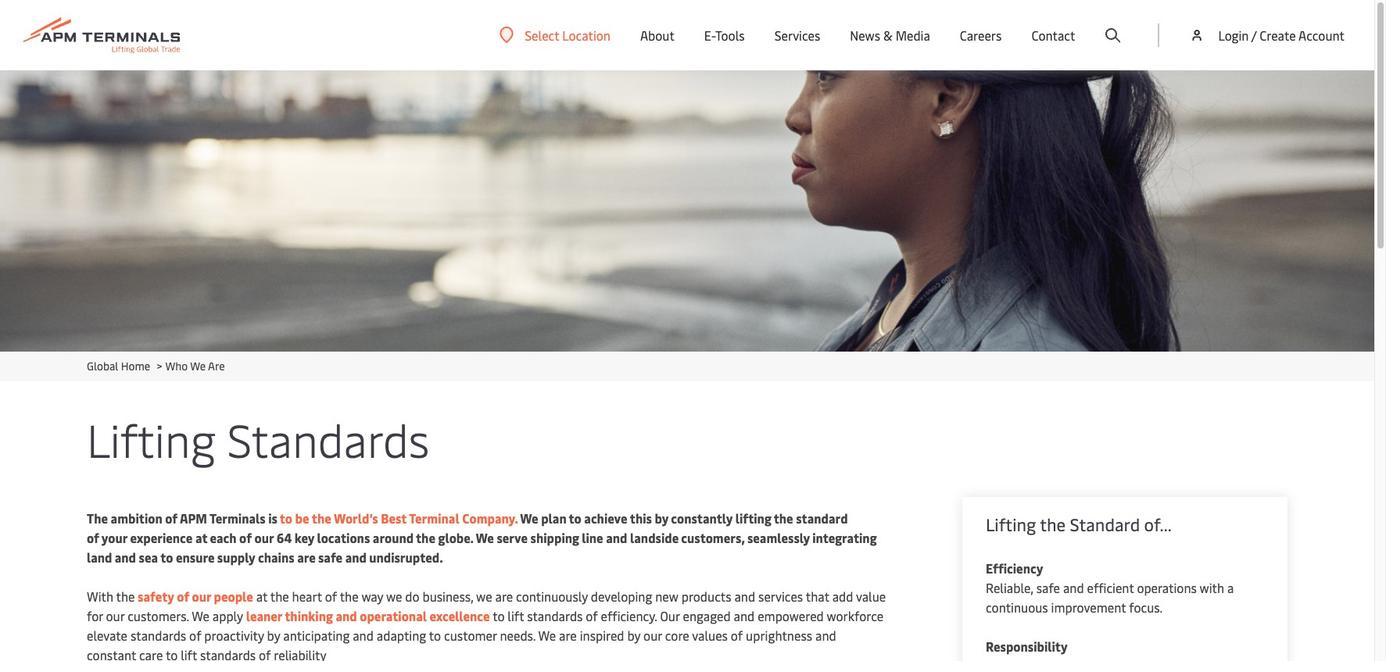 Task type: vqa. For each thing, say whether or not it's contained in the screenshot.
the '< Los Angeles'
no



Task type: describe. For each thing, give the bounding box(es) containing it.
terminals
[[210, 510, 266, 527]]

services
[[759, 588, 804, 605]]

and inside we plan to achieve this by constantly lifting the standard of your experience at each of our 64 key locations around the globe. we serve shipping line and landside customers, seamlessly integrating land and sea to ensure supply chains are safe and undisrupted.
[[606, 530, 628, 547]]

are inside to lift standards of efficiency. our engaged and empowered workforce elevate standards of proactivity by anticipating and adapting to customer needs. we are inspired by our core values of uprightness and constant care to lift standards of reliability
[[559, 627, 577, 645]]

64
[[277, 530, 292, 547]]

adapting
[[377, 627, 427, 645]]

with the safety of our people
[[87, 588, 253, 605]]

we inside we plan to achieve this by constantly lifting the standard of your experience at each of our 64 key locations around the globe. we serve shipping line and landside customers, seamlessly integrating land and sea to ensure supply chains are safe and undisrupted.
[[520, 510, 539, 527]]

select location button
[[500, 26, 611, 43]]

apply
[[213, 608, 243, 625]]

of up inspired
[[586, 608, 598, 625]]

lifting standards
[[87, 408, 430, 470]]

anticipating
[[283, 627, 350, 645]]

about
[[641, 27, 675, 44]]

and inside efficiency reliable, safe and efficient operations with a continuous improvement focus.
[[1064, 580, 1085, 597]]

key locations
[[295, 530, 370, 547]]

careers button
[[960, 0, 1002, 70]]

e-
[[705, 27, 716, 44]]

we left are
[[190, 359, 206, 374]]

operational
[[360, 608, 427, 625]]

of your
[[87, 530, 127, 547]]

a
[[1228, 580, 1235, 597]]

to lift standards of efficiency. our engaged and empowered workforce elevate standards of proactivity by anticipating and adapting to customer needs. we are inspired by our core values of uprightness and constant care to lift standards of reliability
[[87, 608, 884, 662]]

company.
[[462, 510, 518, 527]]

and inside at the heart of the way we do business, we are continuously developing new products and services that add value for our customers. we apply
[[735, 588, 756, 605]]

e-tools
[[705, 27, 745, 44]]

the
[[87, 510, 108, 527]]

elevate
[[87, 627, 128, 645]]

account
[[1299, 27, 1345, 44]]

globe. we
[[438, 530, 494, 547]]

and up anticipating
[[336, 608, 357, 625]]

products
[[682, 588, 732, 605]]

safe
[[1037, 580, 1061, 597]]

login / create account link
[[1190, 0, 1345, 70]]

customer
[[444, 627, 497, 645]]

login / create account
[[1219, 27, 1345, 44]]

lifting for lifting the standard of...
[[986, 513, 1037, 537]]

operations
[[1138, 580, 1198, 597]]

our
[[661, 608, 680, 625]]

of apm
[[165, 510, 207, 527]]

are inside at the heart of the way we do business, we are continuously developing new products and services that add value for our customers. we apply
[[496, 588, 513, 605]]

and down leaner thinking and operational excellence at the bottom left of the page
[[353, 627, 374, 645]]

contact button
[[1032, 0, 1076, 70]]

new
[[656, 588, 679, 605]]

contact
[[1032, 27, 1076, 44]]

create
[[1260, 27, 1297, 44]]

select location
[[525, 26, 611, 43]]

leaner thinking and operational excellence link
[[243, 608, 490, 625]]

home
[[121, 359, 150, 374]]

terminal
[[409, 510, 460, 527]]

at the heart of the way we do business, we are continuously developing new products and services that add value for our customers. we apply
[[87, 588, 886, 625]]

who we are image
[[0, 70, 1375, 352]]

of our
[[177, 588, 211, 605]]

lifting the
[[736, 510, 794, 527]]

engaged
[[683, 608, 731, 625]]

the left standard
[[1041, 513, 1066, 537]]

sea
[[139, 549, 158, 566]]

of left 'reliability' at the bottom left of page
[[259, 647, 271, 662]]

focus.
[[1130, 599, 1163, 616]]

with
[[87, 588, 113, 605]]

add
[[833, 588, 854, 605]]

care
[[139, 647, 163, 662]]

values
[[693, 627, 728, 645]]

developing
[[591, 588, 653, 605]]

global home link
[[87, 359, 150, 374]]

is
[[269, 510, 278, 527]]

of...
[[1145, 513, 1172, 537]]

1 horizontal spatial standards
[[200, 647, 256, 662]]

our inside we plan to achieve this by constantly lifting the standard of your experience at each of our 64 key locations around the globe. we serve shipping line and landside customers, seamlessly integrating land and sea to ensure supply chains are safe and undisrupted.
[[255, 530, 274, 547]]

the inside at the heart of the way we do business, we are continuously developing new products and services that add value for our customers. we apply
[[340, 588, 359, 605]]

efficient
[[1088, 580, 1135, 597]]

with
[[1200, 580, 1225, 597]]

we plan to achieve this by constantly lifting the standard of your experience at each of our 64 key locations around the globe. we serve shipping line and landside customers, seamlessly integrating land and sea to ensure supply chains are safe and undisrupted.
[[87, 510, 877, 566]]

we inside to lift standards of efficiency. our engaged and empowered workforce elevate standards of proactivity by anticipating and adapting to customer needs. we are inspired by our core values of uprightness and constant care to lift standards of reliability
[[539, 627, 556, 645]]

news & media button
[[851, 0, 931, 70]]

at each
[[196, 530, 237, 547]]

to right "care"
[[166, 647, 178, 662]]

of inside we plan to achieve this by constantly lifting the standard of your experience at each of our 64 key locations around the globe. we serve shipping line and landside customers, seamlessly integrating land and sea to ensure supply chains are safe and undisrupted.
[[239, 530, 252, 547]]

location
[[563, 26, 611, 43]]

login
[[1219, 27, 1250, 44]]

experience
[[130, 530, 193, 547]]

leaner thinking and operational excellence
[[243, 608, 490, 625]]

e-tools button
[[705, 0, 745, 70]]

proactivity
[[204, 627, 264, 645]]

and undisrupted.
[[346, 549, 443, 566]]

achieve
[[585, 510, 628, 527]]



Task type: locate. For each thing, give the bounding box(es) containing it.
0 horizontal spatial are
[[496, 588, 513, 605]]

thinking
[[285, 608, 333, 625]]

1 horizontal spatial by
[[628, 627, 641, 645]]

1 vertical spatial standards
[[131, 627, 186, 645]]

responsibility
[[986, 638, 1068, 656]]

news
[[851, 27, 881, 44]]

land and
[[87, 549, 136, 566]]

our left core
[[644, 627, 662, 645]]

1 vertical spatial our
[[644, 627, 662, 645]]

empowered
[[758, 608, 824, 625]]

around the
[[373, 530, 436, 547]]

of inside at the heart of the way we do business, we are continuously developing new products and services that add value for our customers. we apply
[[325, 588, 337, 605]]

standard
[[1071, 513, 1141, 537]]

by down leaner
[[267, 627, 280, 645]]

chains
[[258, 549, 295, 566]]

standard
[[797, 510, 848, 527]]

2 horizontal spatial standards
[[527, 608, 583, 625]]

2 vertical spatial standards
[[200, 647, 256, 662]]

our
[[255, 530, 274, 547], [644, 627, 662, 645]]

workforce
[[827, 608, 884, 625]]

standards down customers.
[[131, 627, 186, 645]]

lift
[[508, 608, 524, 625], [181, 647, 197, 662]]

who
[[165, 359, 188, 374]]

of up thinking
[[325, 588, 337, 605]]

and right engaged on the bottom of page
[[734, 608, 755, 625]]

and down workforce on the right bottom of the page
[[816, 627, 837, 645]]

people
[[214, 588, 253, 605]]

this
[[630, 510, 652, 527]]

needs.
[[500, 627, 536, 645]]

ambition
[[111, 510, 162, 527]]

efficiency.
[[601, 608, 658, 625]]

the ambition of apm terminals is to be the world's best terminal company.
[[87, 510, 518, 527]]

be
[[295, 510, 309, 527]]

media
[[896, 27, 931, 44]]

0 horizontal spatial lift
[[181, 647, 197, 662]]

1 horizontal spatial lift
[[508, 608, 524, 625]]

standards
[[527, 608, 583, 625], [131, 627, 186, 645], [200, 647, 256, 662]]

efficiency reliable, safe and efficient operations with a continuous improvement focus.
[[986, 560, 1235, 616]]

of right values
[[731, 627, 743, 645]]

1 vertical spatial are
[[559, 627, 577, 645]]

we right needs.
[[539, 627, 556, 645]]

landside customers, seamlessly integrating
[[631, 530, 877, 547]]

and down achieve
[[606, 530, 628, 547]]

efficiency
[[986, 560, 1044, 577]]

of left proactivity
[[189, 627, 201, 645]]

the right with
[[116, 588, 135, 605]]

of down terminals at bottom left
[[239, 530, 252, 547]]

and up improvement
[[1064, 580, 1085, 597]]

lifting down global home > who we are
[[87, 408, 216, 470]]

0 horizontal spatial by
[[267, 627, 280, 645]]

business, we
[[423, 588, 493, 605]]

lift up needs.
[[508, 608, 524, 625]]

global home > who we are
[[87, 359, 225, 374]]

standards down "continuously"
[[527, 608, 583, 625]]

services button
[[775, 0, 821, 70]]

0 vertical spatial are
[[496, 588, 513, 605]]

and left services
[[735, 588, 756, 605]]

excellence
[[430, 608, 490, 625]]

we
[[190, 359, 206, 374], [520, 510, 539, 527], [192, 608, 210, 625], [539, 627, 556, 645]]

of
[[239, 530, 252, 547], [325, 588, 337, 605], [586, 608, 598, 625], [189, 627, 201, 645], [731, 627, 743, 645], [259, 647, 271, 662]]

world's
[[334, 510, 378, 527]]

2 by from the left
[[628, 627, 641, 645]]

&
[[884, 27, 893, 44]]

for our
[[87, 608, 125, 625]]

serve
[[497, 530, 528, 547]]

we up serve
[[520, 510, 539, 527]]

our left 64 in the bottom left of the page
[[255, 530, 274, 547]]

0 horizontal spatial lifting
[[87, 408, 216, 470]]

safety of our people link
[[135, 588, 253, 605]]

that
[[806, 588, 830, 605]]

to down excellence
[[429, 627, 441, 645]]

the up leaner thinking and operational excellence at the bottom left of the page
[[340, 588, 359, 605]]

0 horizontal spatial our
[[255, 530, 274, 547]]

constant
[[87, 647, 136, 662]]

1 vertical spatial lift
[[181, 647, 197, 662]]

we down safety of our people link
[[192, 608, 210, 625]]

safety
[[138, 588, 174, 605]]

tools
[[716, 27, 745, 44]]

lift right "care"
[[181, 647, 197, 662]]

1 horizontal spatial our
[[644, 627, 662, 645]]

0 vertical spatial lifting
[[87, 408, 216, 470]]

0 vertical spatial lift
[[508, 608, 524, 625]]

are safe
[[297, 549, 343, 566]]

continuously
[[516, 588, 588, 605]]

/
[[1252, 27, 1257, 44]]

1 horizontal spatial lifting
[[986, 513, 1037, 537]]

our inside to lift standards of efficiency. our engaged and empowered workforce elevate standards of proactivity by anticipating and adapting to customer needs. we are inspired by our core values of uprightness and constant care to lift standards of reliability
[[644, 627, 662, 645]]

1 by from the left
[[267, 627, 280, 645]]

0 vertical spatial our
[[255, 530, 274, 547]]

reliability
[[274, 647, 327, 662]]

reliable,
[[986, 580, 1034, 597]]

global
[[87, 359, 118, 374]]

lifting up efficiency
[[986, 513, 1037, 537]]

and
[[606, 530, 628, 547], [1064, 580, 1085, 597], [735, 588, 756, 605], [336, 608, 357, 625], [734, 608, 755, 625], [353, 627, 374, 645], [816, 627, 837, 645]]

to right sea
[[161, 549, 173, 566]]

the heart
[[270, 588, 322, 605]]

to right is
[[280, 510, 293, 527]]

are left inspired
[[559, 627, 577, 645]]

are
[[208, 359, 225, 374]]

are
[[496, 588, 513, 605], [559, 627, 577, 645]]

to up needs.
[[493, 608, 505, 625]]

1 vertical spatial lifting
[[986, 513, 1037, 537]]

uprightness
[[746, 627, 813, 645]]

select
[[525, 26, 560, 43]]

lifting for lifting standards
[[87, 408, 216, 470]]

shipping line
[[531, 530, 604, 547]]

to
[[280, 510, 293, 527], [161, 549, 173, 566], [493, 608, 505, 625], [429, 627, 441, 645], [166, 647, 178, 662]]

by down efficiency. at the left bottom
[[628, 627, 641, 645]]

by constantly
[[655, 510, 733, 527]]

1 horizontal spatial are
[[559, 627, 577, 645]]

to be the world's best terminal company. link
[[280, 510, 518, 527]]

plan to
[[541, 510, 582, 527]]

lifting the standard of...
[[986, 513, 1172, 537]]

best
[[381, 510, 407, 527]]

about button
[[641, 0, 675, 70]]

0 vertical spatial standards
[[527, 608, 583, 625]]

standards down proactivity
[[200, 647, 256, 662]]

do
[[405, 588, 420, 605]]

way we
[[362, 588, 402, 605]]

we inside at the heart of the way we do business, we are continuously developing new products and services that add value for our customers. we apply
[[192, 608, 210, 625]]

to inside we plan to achieve this by constantly lifting the standard of your experience at each of our 64 key locations around the globe. we serve shipping line and landside customers, seamlessly integrating land and sea to ensure supply chains are safe and undisrupted.
[[161, 549, 173, 566]]

are up needs.
[[496, 588, 513, 605]]

by
[[267, 627, 280, 645], [628, 627, 641, 645]]

inspired
[[580, 627, 625, 645]]

0 horizontal spatial standards
[[131, 627, 186, 645]]

continuous
[[986, 599, 1049, 616]]

value
[[857, 588, 886, 605]]

the right the be
[[312, 510, 332, 527]]



